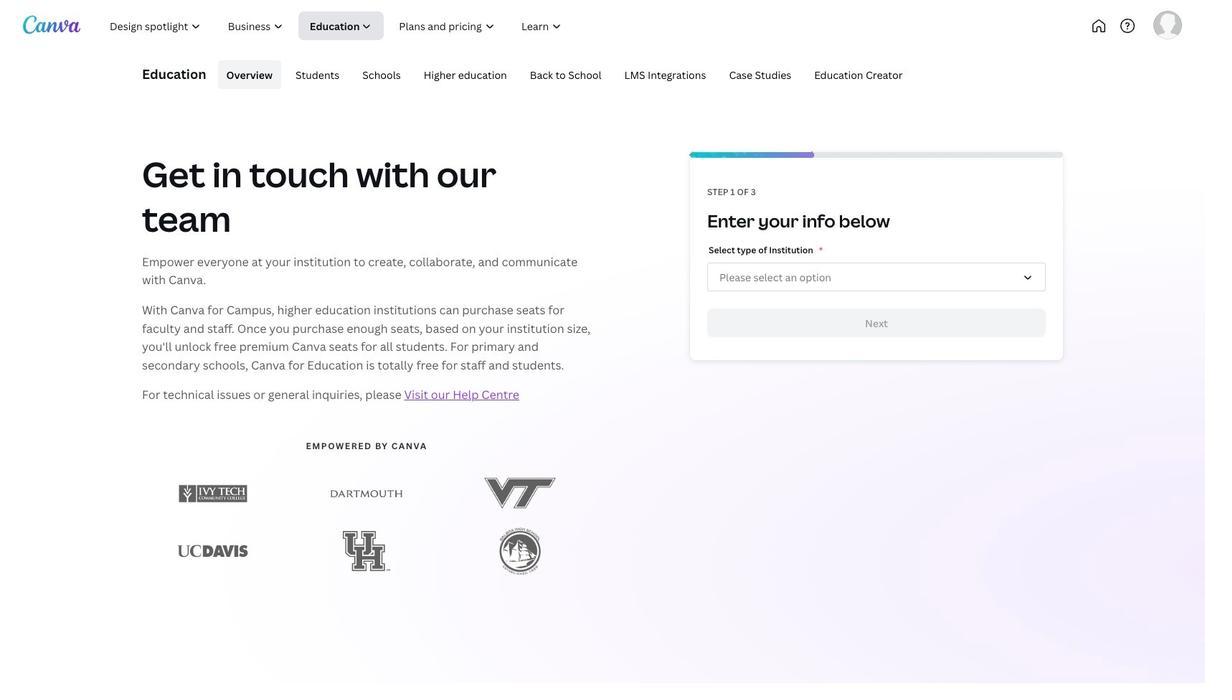 Task type: locate. For each thing, give the bounding box(es) containing it.
menu bar
[[212, 60, 912, 89]]

top level navigation element
[[98, 11, 623, 40]]



Task type: vqa. For each thing, say whether or not it's contained in the screenshot.
rightmost Social
no



Task type: describe. For each thing, give the bounding box(es) containing it.
balboa high school image
[[497, 526, 544, 576]]

uc davis image
[[177, 538, 249, 564]]

virginia tech image
[[484, 461, 557, 527]]

university of houston image
[[343, 521, 390, 582]]

dartmouth image
[[331, 482, 403, 505]]

ivy tech image
[[177, 479, 249, 509]]



